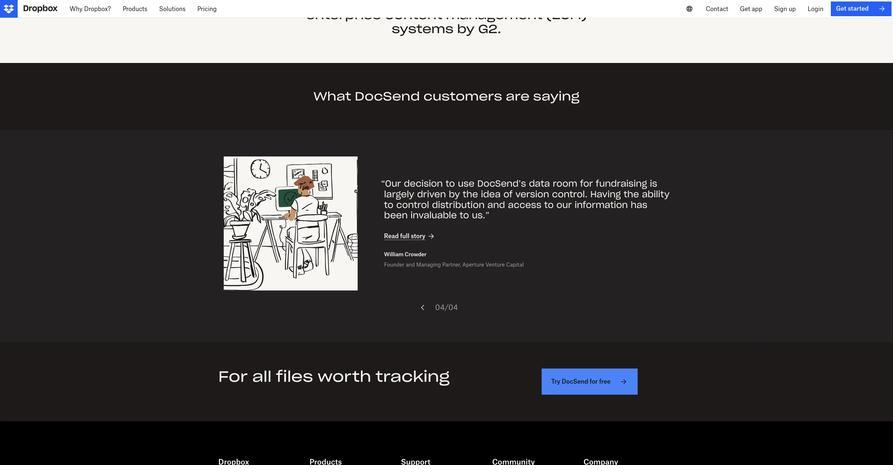 Task type: vqa. For each thing, say whether or not it's contained in the screenshot.
ME
no



Task type: locate. For each thing, give the bounding box(es) containing it.
to
[[446, 178, 455, 189], [384, 199, 394, 210], [545, 199, 554, 210], [460, 210, 469, 221]]

docsend for try
[[562, 378, 589, 385]]

and down docsend's
[[488, 199, 505, 210]]

0 vertical spatial docsend
[[332, 0, 397, 8]]

for right room at right top
[[581, 178, 593, 189]]

started
[[848, 5, 869, 12]]

is
[[650, 178, 658, 189]]

to down "our at the top of the page
[[384, 199, 394, 210]]

the left ability
[[624, 188, 640, 200]]

get left the started
[[837, 5, 847, 12]]

1 vertical spatial docsend
[[355, 89, 420, 104]]

and down william crowder
[[406, 261, 415, 268]]

and
[[488, 199, 505, 210], [406, 261, 415, 268]]

the
[[463, 188, 478, 200], [624, 188, 640, 200]]

get inside dropdown button
[[741, 5, 751, 13]]

0 vertical spatial and
[[488, 199, 505, 210]]

managing
[[417, 261, 441, 268]]

are
[[506, 89, 530, 104]]

0 vertical spatial by
[[457, 21, 475, 37]]

william crowder
[[384, 251, 427, 257]]

"our
[[381, 178, 401, 189]]

0 horizontal spatial the
[[463, 188, 478, 200]]

free
[[600, 378, 611, 385]]

get app
[[741, 5, 763, 13]]

a
[[487, 0, 496, 8]]

0 horizontal spatial get
[[741, 5, 751, 13]]

control
[[397, 199, 429, 210]]

footer
[[0, 439, 894, 465]]

was
[[401, 0, 430, 8]]

management
[[446, 7, 543, 22]]

partner,
[[443, 261, 461, 268]]

solutions
[[159, 5, 186, 13]]

docsend inside docsend was named a leader in enterprise content management (ecm) systems by g2.
[[332, 0, 397, 8]]

the left idea
[[463, 188, 478, 200]]

for all files worth tracking
[[218, 367, 450, 386]]

why
[[70, 5, 83, 13]]

get
[[837, 5, 847, 12], [741, 5, 751, 13]]

by
[[457, 21, 475, 37], [449, 188, 460, 200]]

content
[[385, 7, 443, 22]]

for
[[581, 178, 593, 189], [590, 378, 598, 385]]

docsend
[[332, 0, 397, 8], [355, 89, 420, 104], [562, 378, 589, 385]]

worth
[[318, 367, 371, 386]]

invaluable
[[411, 210, 457, 221]]

try docsend for free link
[[542, 369, 638, 395]]

get app button
[[735, 0, 769, 18]]

access
[[508, 199, 542, 210]]

get for get app
[[741, 5, 751, 13]]

1 horizontal spatial get
[[837, 5, 847, 12]]

get left app
[[741, 5, 751, 13]]

1 horizontal spatial and
[[488, 199, 505, 210]]

systems
[[392, 21, 454, 37]]

2 vertical spatial docsend
[[562, 378, 589, 385]]

get started
[[837, 5, 869, 12]]

0 vertical spatial for
[[581, 178, 593, 189]]

by inside '"our decision to use docsend's data room for fundraising is largely driven by the idea of version control. having the ability to control distribution and access to our information has been invaluable to us."'
[[449, 188, 460, 200]]

founder and managing partner, aperture venture capital
[[384, 261, 524, 268]]

our
[[557, 199, 572, 210]]

04/04
[[435, 303, 458, 312]]

largely
[[384, 188, 415, 200]]

up
[[789, 5, 796, 13]]

files
[[276, 367, 313, 386]]

docsend's
[[478, 178, 526, 189]]

1 vertical spatial by
[[449, 188, 460, 200]]

docsend for what
[[355, 89, 420, 104]]

information
[[575, 199, 628, 210]]

sign
[[775, 5, 788, 13]]

to left us."
[[460, 210, 469, 221]]

what docsend customers are saying
[[314, 89, 580, 104]]

1 vertical spatial and
[[406, 261, 415, 268]]

in
[[549, 0, 562, 8]]

by right driven
[[449, 188, 460, 200]]

and inside '"our decision to use docsend's data room for fundraising is largely driven by the idea of version control. having the ability to control distribution and access to our information has been invaluable to us."'
[[488, 199, 505, 210]]

aperture
[[463, 261, 484, 268]]

for left free
[[590, 378, 598, 385]]

saying
[[533, 89, 580, 104]]

by left g2.
[[457, 21, 475, 37]]

named
[[433, 0, 484, 8]]

idea
[[481, 188, 501, 200]]

1 horizontal spatial the
[[624, 188, 640, 200]]



Task type: describe. For each thing, give the bounding box(es) containing it.
driven
[[417, 188, 446, 200]]

why dropbox?
[[70, 5, 111, 13]]

contact button
[[700, 0, 735, 18]]

get started link
[[831, 1, 892, 16]]

read
[[384, 232, 399, 240]]

use
[[458, 178, 475, 189]]

us."
[[472, 210, 490, 221]]

story
[[411, 232, 426, 240]]

control.
[[552, 188, 588, 200]]

venture
[[486, 261, 505, 268]]

version
[[516, 188, 550, 200]]

for
[[218, 367, 248, 386]]

(ecm)
[[546, 7, 588, 22]]

data
[[529, 178, 550, 189]]

leader
[[500, 0, 546, 8]]

1 the from the left
[[463, 188, 478, 200]]

pricing
[[197, 5, 217, 13]]

fundraising
[[596, 178, 648, 189]]

products button
[[117, 0, 153, 18]]

by inside docsend was named a leader in enterprise content management (ecm) systems by g2.
[[457, 21, 475, 37]]

g2.
[[478, 21, 502, 37]]

william
[[384, 251, 404, 257]]

"our decision to use docsend's data room for fundraising is largely driven by the idea of version control. having the ability to control distribution and access to our information has been invaluable to us."
[[381, 178, 670, 221]]

sign up
[[775, 5, 796, 13]]

solutions button
[[153, 0, 192, 18]]

login
[[808, 5, 824, 13]]

of
[[504, 188, 513, 200]]

sign up link
[[769, 0, 802, 18]]

for inside '"our decision to use docsend's data room for fundraising is largely driven by the idea of version control. having the ability to control distribution and access to our information has been invaluable to us."'
[[581, 178, 593, 189]]

having
[[591, 188, 621, 200]]

has
[[631, 199, 648, 210]]

read full story link
[[384, 232, 436, 241]]

tracking
[[376, 367, 450, 386]]

decision
[[404, 178, 443, 189]]

full
[[400, 232, 410, 240]]

to left use
[[446, 178, 455, 189]]

0 horizontal spatial and
[[406, 261, 415, 268]]

app
[[752, 5, 763, 13]]

distribution
[[432, 199, 485, 210]]

enterprise
[[306, 7, 382, 22]]

crowder
[[405, 251, 427, 257]]

customers
[[424, 89, 503, 104]]

try docsend for free
[[552, 378, 611, 385]]

get for get started
[[837, 5, 847, 12]]

an illustration of a woman sitting at a desk looking at a green computer monitor image
[[224, 156, 358, 291]]

docsend was named a leader in enterprise content management (ecm) systems by g2.
[[306, 0, 588, 37]]

ability
[[642, 188, 670, 200]]

what
[[314, 89, 351, 104]]

products
[[123, 5, 147, 13]]

why dropbox? button
[[64, 0, 117, 18]]

to left the our
[[545, 199, 554, 210]]

2 the from the left
[[624, 188, 640, 200]]

contact
[[706, 5, 729, 13]]

1 vertical spatial for
[[590, 378, 598, 385]]

founder
[[384, 261, 405, 268]]

all
[[252, 367, 272, 386]]

login link
[[802, 0, 830, 18]]

room
[[553, 178, 578, 189]]

try
[[552, 378, 561, 385]]

capital
[[506, 261, 524, 268]]

read full story
[[384, 232, 426, 240]]

dropbox?
[[84, 5, 111, 13]]

pricing link
[[192, 0, 223, 18]]

been
[[384, 210, 408, 221]]



